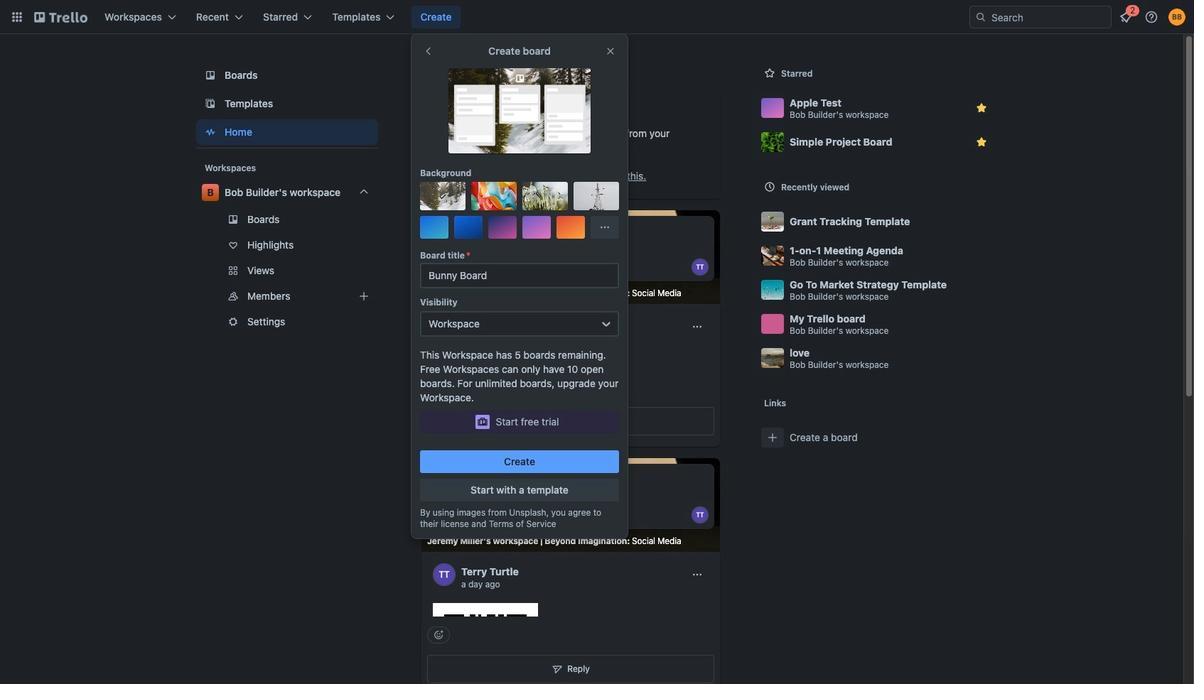 Task type: vqa. For each thing, say whether or not it's contained in the screenshot.
rightmost Add
no



Task type: locate. For each thing, give the bounding box(es) containing it.
color: green, title: none image for add reaction icon
[[436, 473, 476, 484]]

search image
[[975, 11, 987, 23]]

2 color: green, title: none image from the top
[[436, 473, 476, 484]]

color: orange, title: none image for add reaction icon's color: green, title: none image
[[478, 473, 518, 484]]

add reaction image
[[427, 627, 450, 644]]

None text field
[[420, 263, 619, 289]]

2 notifications image
[[1118, 9, 1135, 26]]

0 vertical spatial color: green, title: none image
[[436, 225, 476, 236]]

home image
[[202, 124, 219, 141]]

1 color: green, title: none image from the top
[[436, 225, 476, 236]]

color: orange, title: none image
[[478, 225, 518, 236], [478, 473, 518, 484]]

1 color: orange, title: none image from the top
[[478, 225, 518, 236]]

2 color: orange, title: none image from the top
[[478, 473, 518, 484]]

color: green, title: none image
[[436, 225, 476, 236], [436, 473, 476, 484]]

open information menu image
[[1145, 10, 1159, 24]]

1 vertical spatial color: green, title: none image
[[436, 473, 476, 484]]

add reaction image
[[427, 379, 450, 396]]

back to home image
[[34, 6, 87, 28]]

0 vertical spatial color: orange, title: none image
[[478, 225, 518, 236]]

1 vertical spatial color: orange, title: none image
[[478, 473, 518, 484]]



Task type: describe. For each thing, give the bounding box(es) containing it.
custom image image
[[437, 191, 449, 202]]

return to previous screen image
[[423, 46, 434, 57]]

color: green, title: none image for add reaction image
[[436, 225, 476, 236]]

close popover image
[[605, 46, 616, 57]]

bob builder (bobbuilder40) image
[[1169, 9, 1186, 26]]

Search field
[[987, 6, 1111, 28]]

add image
[[355, 288, 373, 305]]

trello card qr code\_\(1\).png image
[[433, 604, 538, 685]]

click to unstar simple project board. it will be removed from your starred list. image
[[975, 135, 989, 149]]

click to unstar apple test. it will be removed from your starred list. image
[[975, 101, 989, 115]]

color: orange, title: none image for color: green, title: none image corresponding to add reaction image
[[478, 225, 518, 236]]

board image
[[202, 67, 219, 84]]

primary element
[[0, 0, 1194, 34]]

template board image
[[202, 95, 219, 112]]



